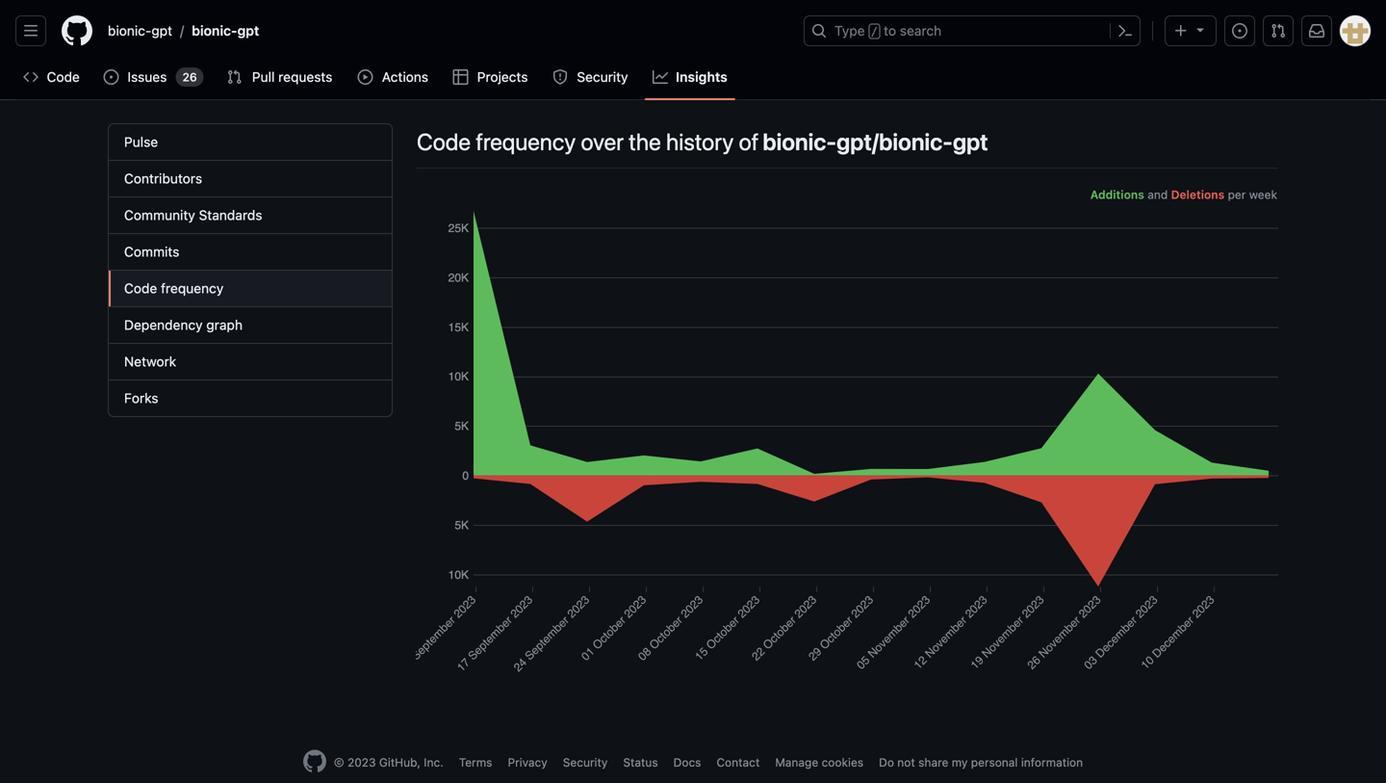 Task type: vqa. For each thing, say whether or not it's contained in the screenshot.
organizations inside the learn from the best unlock the full power of github! gain expertise and insights from top organizations through guided tutorials, boosting productivity, enhancing security, and enabling seamless collaboration.
no



Task type: locate. For each thing, give the bounding box(es) containing it.
1 vertical spatial code
[[417, 128, 471, 155]]

docs
[[674, 756, 702, 769]]

graph image
[[653, 69, 668, 85]]

list containing bionic-gpt / bionic-gpt
[[100, 15, 793, 46]]

list
[[100, 15, 793, 46]]

frequency up dependency graph
[[161, 280, 224, 296]]

1 bionic-gpt link from the left
[[100, 15, 180, 46]]

0 vertical spatial frequency
[[476, 128, 576, 155]]

0 horizontal spatial bionic-
[[108, 23, 152, 39]]

0 horizontal spatial /
[[180, 23, 184, 39]]

history
[[666, 128, 734, 155]]

shield image
[[553, 69, 568, 85]]

1 vertical spatial security
[[563, 756, 608, 769]]

inc.
[[424, 756, 444, 769]]

homepage image up code link
[[62, 15, 92, 46]]

1 horizontal spatial code
[[124, 280, 157, 296]]

code frequency over the history of bionic-gpt/bionic-gpt
[[417, 128, 989, 155]]

©
[[334, 756, 344, 769]]

bionic-
[[108, 23, 152, 39], [192, 23, 237, 39], [763, 128, 837, 155]]

0 vertical spatial security link
[[545, 63, 638, 91]]

/
[[180, 23, 184, 39], [871, 25, 878, 39]]

2 horizontal spatial code
[[417, 128, 471, 155]]

triangle down image
[[1193, 22, 1209, 37]]

table image
[[453, 69, 468, 85]]

security link
[[545, 63, 638, 91], [563, 756, 608, 769]]

code
[[47, 69, 80, 85], [417, 128, 471, 155], [124, 280, 157, 296]]

dependency
[[124, 317, 203, 333]]

0 horizontal spatial bionic-gpt link
[[100, 15, 180, 46]]

search
[[900, 23, 942, 39]]

pull requests
[[252, 69, 333, 85]]

do
[[879, 756, 895, 769]]

issue opened image
[[1233, 23, 1248, 39]]

/ up 26
[[180, 23, 184, 39]]

github,
[[379, 756, 421, 769]]

security
[[577, 69, 628, 85], [563, 756, 608, 769]]

commits link
[[109, 234, 392, 271]]

community
[[124, 207, 195, 223]]

frequency for code frequency over the history of bionic-gpt/bionic-gpt
[[476, 128, 576, 155]]

1 horizontal spatial bionic-
[[192, 23, 237, 39]]

bionic- up git pull request image
[[192, 23, 237, 39]]

security link left status link
[[563, 756, 608, 769]]

1 vertical spatial security link
[[563, 756, 608, 769]]

security link up over
[[545, 63, 638, 91]]

type / to search
[[835, 23, 942, 39]]

status link
[[624, 756, 658, 769]]

frequency inside insights element
[[161, 280, 224, 296]]

bionic-gpt link
[[100, 15, 180, 46], [184, 15, 267, 46]]

0 vertical spatial code
[[47, 69, 80, 85]]

bionic-gpt link up git pull request image
[[184, 15, 267, 46]]

status
[[624, 756, 658, 769]]

1 vertical spatial homepage image
[[303, 750, 326, 773]]

1 horizontal spatial bionic-gpt link
[[184, 15, 267, 46]]

code inside insights element
[[124, 280, 157, 296]]

code image
[[23, 69, 39, 85]]

bionic-gpt link up issues at left
[[100, 15, 180, 46]]

frequency
[[476, 128, 576, 155], [161, 280, 224, 296]]

gpt/bionic-
[[837, 128, 953, 155]]

security left status link
[[563, 756, 608, 769]]

pulse link
[[109, 124, 392, 161]]

security right shield icon
[[577, 69, 628, 85]]

dependency graph
[[124, 317, 243, 333]]

bionic- up issues at left
[[108, 23, 152, 39]]

community standards link
[[109, 197, 392, 234]]

0 vertical spatial homepage image
[[62, 15, 92, 46]]

code right code image
[[47, 69, 80, 85]]

privacy
[[508, 756, 548, 769]]

cookies
[[822, 756, 864, 769]]

command palette image
[[1118, 23, 1134, 39]]

actions link
[[350, 63, 438, 91]]

2 vertical spatial code
[[124, 280, 157, 296]]

1 horizontal spatial /
[[871, 25, 878, 39]]

0 horizontal spatial code
[[47, 69, 80, 85]]

homepage image left ©
[[303, 750, 326, 773]]

code down table image
[[417, 128, 471, 155]]

graph
[[206, 317, 243, 333]]

/ left to
[[871, 25, 878, 39]]

contributors
[[124, 170, 202, 186]]

homepage image
[[62, 15, 92, 46], [303, 750, 326, 773]]

1 horizontal spatial gpt
[[237, 23, 259, 39]]

0 vertical spatial security
[[577, 69, 628, 85]]

code for code frequency
[[124, 280, 157, 296]]

1 vertical spatial frequency
[[161, 280, 224, 296]]

gpt
[[152, 23, 172, 39], [237, 23, 259, 39], [953, 128, 989, 155]]

2 horizontal spatial bionic-
[[763, 128, 837, 155]]

2 horizontal spatial gpt
[[953, 128, 989, 155]]

over
[[581, 128, 624, 155]]

1 horizontal spatial frequency
[[476, 128, 576, 155]]

do not share my personal information button
[[879, 754, 1084, 771]]

code down commits
[[124, 280, 157, 296]]

0 horizontal spatial frequency
[[161, 280, 224, 296]]

manage
[[776, 756, 819, 769]]

code frequency
[[124, 280, 224, 296]]

frequency down projects at top
[[476, 128, 576, 155]]

the
[[629, 128, 661, 155]]

insights
[[676, 69, 728, 85]]

share
[[919, 756, 949, 769]]

forks link
[[109, 380, 392, 416]]

2 bionic-gpt link from the left
[[184, 15, 267, 46]]

commits
[[124, 244, 179, 260]]

insights element
[[108, 123, 393, 417]]

community standards
[[124, 207, 262, 223]]

actions
[[382, 69, 429, 85]]

bionic- right of
[[763, 128, 837, 155]]

© 2023 github, inc.
[[334, 756, 444, 769]]

additions
[[1091, 188, 1145, 201]]

network link
[[109, 344, 392, 380]]

pulse
[[124, 134, 158, 150]]



Task type: describe. For each thing, give the bounding box(es) containing it.
standards
[[199, 207, 262, 223]]

notifications image
[[1310, 23, 1325, 39]]

code for code
[[47, 69, 80, 85]]

/ inside bionic-gpt / bionic-gpt
[[180, 23, 184, 39]]

of
[[739, 128, 759, 155]]

do not share my personal information
[[879, 756, 1084, 769]]

information
[[1022, 756, 1084, 769]]

insights link
[[645, 63, 736, 91]]

docs link
[[674, 756, 702, 769]]

terms link
[[459, 756, 493, 769]]

per
[[1229, 188, 1247, 201]]

and
[[1148, 188, 1168, 201]]

contributors link
[[109, 161, 392, 197]]

bionic-gpt / bionic-gpt
[[108, 23, 259, 39]]

to
[[884, 23, 897, 39]]

contact
[[717, 756, 760, 769]]

manage cookies button
[[776, 754, 864, 771]]

projects
[[477, 69, 528, 85]]

network
[[124, 353, 176, 369]]

forks
[[124, 390, 158, 406]]

1 horizontal spatial homepage image
[[303, 750, 326, 773]]

code link
[[15, 63, 88, 91]]

privacy link
[[508, 756, 548, 769]]

2023
[[348, 756, 376, 769]]

code frequency link
[[109, 271, 392, 307]]

personal
[[972, 756, 1018, 769]]

code for code frequency over the history of bionic-gpt/bionic-gpt
[[417, 128, 471, 155]]

26
[[182, 70, 197, 84]]

manage cookies
[[776, 756, 864, 769]]

projects link
[[445, 63, 537, 91]]

play image
[[358, 69, 373, 85]]

week
[[1250, 188, 1278, 201]]

additions and deletions per week
[[1091, 188, 1278, 201]]

/ inside the type / to search
[[871, 25, 878, 39]]

0 horizontal spatial gpt
[[152, 23, 172, 39]]

frequency for code frequency
[[161, 280, 224, 296]]

0 horizontal spatial homepage image
[[62, 15, 92, 46]]

git pull request image
[[1271, 23, 1287, 39]]

git pull request image
[[227, 69, 242, 85]]

contact link
[[717, 756, 760, 769]]

dependency graph link
[[109, 307, 392, 344]]

pull requests link
[[219, 63, 342, 91]]

requests
[[279, 69, 333, 85]]

not
[[898, 756, 916, 769]]

pull
[[252, 69, 275, 85]]

plus image
[[1174, 23, 1189, 39]]

issue opened image
[[103, 69, 119, 85]]

terms
[[459, 756, 493, 769]]

issues
[[128, 69, 167, 85]]

deletions
[[1172, 188, 1225, 201]]

type
[[835, 23, 865, 39]]

my
[[952, 756, 968, 769]]



